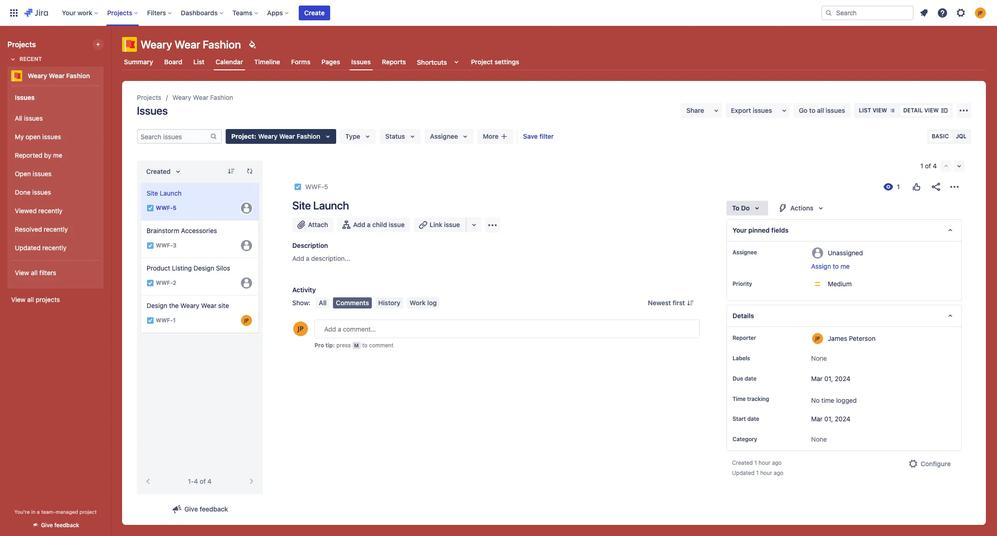 Task type: describe. For each thing, give the bounding box(es) containing it.
2 horizontal spatial issues
[[351, 58, 371, 66]]

status
[[385, 132, 405, 140]]

1 vertical spatial give feedback button
[[26, 518, 85, 533]]

1 vertical spatial ago
[[774, 470, 784, 477]]

product
[[147, 264, 170, 272]]

mar 01, 2024 for due date
[[811, 375, 851, 382]]

type button
[[340, 129, 376, 144]]

wear right :
[[279, 132, 295, 140]]

1 vertical spatial weary wear fashion link
[[172, 92, 233, 103]]

wwf- for the
[[156, 317, 173, 324]]

add for add a description...
[[292, 254, 304, 262]]

you're in a team-managed project
[[14, 509, 97, 515]]

1 of 4
[[920, 162, 937, 170]]

5 inside wwf-5 link
[[324, 183, 328, 191]]

addicon image
[[500, 133, 508, 140]]

reporter
[[733, 334, 756, 341]]

status button
[[380, 129, 421, 144]]

0 horizontal spatial design
[[147, 302, 167, 309]]

wear up all issues link
[[49, 72, 65, 80]]

list for list
[[193, 58, 204, 66]]

viewed recently link
[[11, 202, 100, 220]]

in
[[31, 509, 35, 515]]

add for add a child issue
[[353, 221, 365, 228]]

resolved recently link
[[11, 220, 100, 239]]

description...
[[311, 254, 350, 262]]

project for project : weary wear fashion
[[231, 132, 254, 140]]

child
[[372, 221, 387, 228]]

search image
[[825, 9, 833, 16]]

medium
[[828, 280, 852, 288]]

pro tip: press m to comment
[[315, 342, 394, 349]]

project settings
[[471, 58, 519, 66]]

2024 for start date
[[835, 415, 851, 423]]

open issues
[[15, 170, 51, 177]]

updated inside group
[[15, 244, 41, 251]]

1 horizontal spatial design
[[194, 264, 214, 272]]

fashion left add to starred image
[[66, 72, 90, 80]]

date for start date
[[747, 415, 759, 422]]

2
[[173, 280, 176, 286]]

filters
[[39, 269, 56, 276]]

history button
[[376, 297, 403, 308]]

Search field
[[821, 5, 914, 20]]

actions button
[[772, 201, 832, 216]]

1 horizontal spatial assignee
[[733, 249, 757, 256]]

a for description...
[[306, 254, 309, 262]]

priority
[[733, 280, 752, 287]]

2 horizontal spatial 4
[[933, 162, 937, 170]]

add app image
[[487, 219, 498, 231]]

issues for open issues
[[33, 170, 51, 177]]

0 vertical spatial give feedback button
[[166, 502, 234, 517]]

task image for brainstorm accessories
[[147, 242, 154, 249]]

assignee button
[[425, 129, 474, 144]]

vote options: no one has voted for this issue yet. image
[[911, 181, 922, 192]]

brainstorm
[[147, 227, 179, 234]]

0 vertical spatial ago
[[772, 459, 782, 466]]

priority unpin image
[[754, 280, 761, 288]]

wwf-1
[[156, 317, 176, 324]]

time tracking pin to top image
[[771, 395, 778, 403]]

Add a comment… field
[[315, 320, 700, 338]]

2 vertical spatial weary wear fashion
[[172, 93, 233, 101]]

wwf- for listing
[[156, 280, 173, 286]]

1 vertical spatial site
[[292, 199, 311, 212]]

your for your work
[[62, 9, 76, 16]]

list view
[[859, 107, 887, 114]]

:
[[254, 132, 256, 140]]

weary up 'board'
[[141, 38, 172, 51]]

0 vertical spatial give
[[184, 505, 198, 513]]

shortcuts
[[417, 58, 447, 66]]

weary right projects link
[[172, 93, 191, 101]]

log
[[427, 299, 437, 307]]

add a description...
[[292, 254, 350, 262]]

timeline link
[[252, 54, 282, 70]]

view for detail view
[[924, 107, 939, 114]]

menu bar containing all
[[314, 297, 441, 308]]

projects
[[36, 296, 60, 303]]

reported by me
[[15, 151, 62, 159]]

link issue button
[[414, 217, 466, 232]]

banner containing your work
[[0, 0, 997, 26]]

project : weary wear fashion
[[231, 132, 320, 140]]

all for filters
[[31, 269, 38, 276]]

apps button
[[264, 5, 292, 20]]

add to starred image
[[101, 70, 112, 81]]

wear left site
[[201, 302, 217, 309]]

issues for done issues
[[32, 188, 51, 196]]

share image
[[931, 181, 942, 192]]

wwf-2
[[156, 280, 176, 286]]

teams
[[232, 9, 252, 16]]

comments button
[[333, 297, 372, 308]]

issues right go
[[826, 106, 845, 114]]

order by image
[[172, 166, 184, 177]]

apps
[[267, 9, 283, 16]]

issues down all issues link
[[42, 133, 61, 140]]

reports link
[[380, 54, 408, 70]]

1-
[[188, 477, 194, 485]]

0 horizontal spatial to
[[362, 342, 368, 349]]

board link
[[162, 54, 184, 70]]

filter
[[540, 132, 554, 140]]

me for reported by me
[[53, 151, 62, 159]]

history
[[378, 299, 400, 307]]

0 horizontal spatial wwf-5
[[156, 205, 176, 212]]

summary link
[[122, 54, 155, 70]]

settings
[[495, 58, 519, 66]]

refresh image
[[246, 167, 253, 175]]

brainstorm accessories
[[147, 227, 217, 234]]

profile image of james peterson image
[[293, 321, 308, 336]]

task image left wwf-5 link
[[294, 183, 302, 191]]

mar 01, 2024 for start date
[[811, 415, 851, 423]]

give feedback for the bottom give feedback button
[[41, 522, 79, 529]]

comments
[[336, 299, 369, 307]]

created 1 hour ago updated 1 hour ago
[[732, 459, 784, 477]]

fashion up 'calendar'
[[203, 38, 241, 51]]

collapse recent projects image
[[7, 54, 19, 65]]

recent
[[19, 56, 42, 62]]

0 horizontal spatial site launch
[[147, 189, 182, 197]]

group containing all issues
[[11, 106, 100, 260]]

0 vertical spatial weary wear fashion
[[141, 38, 241, 51]]

issues inside group
[[15, 93, 35, 101]]

1 vertical spatial projects
[[7, 40, 36, 49]]

my open issues
[[15, 133, 61, 140]]

link issue
[[430, 221, 460, 228]]

tab list containing issues
[[117, 54, 992, 70]]

actions
[[791, 204, 814, 212]]

logged
[[836, 396, 857, 404]]

recently for resolved recently
[[44, 225, 68, 233]]

created for created 1 hour ago updated 1 hour ago
[[732, 459, 753, 466]]

export
[[731, 106, 751, 114]]

1 horizontal spatial 4
[[208, 477, 212, 485]]

first
[[673, 299, 685, 307]]

0 vertical spatial launch
[[160, 189, 182, 197]]

1 horizontal spatial wwf-5
[[305, 183, 328, 191]]

add a child issue button
[[337, 217, 410, 232]]

issue inside 'link issue' button
[[444, 221, 460, 228]]

dashboards
[[181, 9, 218, 16]]

wear down list "link"
[[193, 93, 208, 101]]

0 horizontal spatial 4
[[194, 477, 198, 485]]

a for child
[[367, 221, 371, 228]]

1 horizontal spatial launch
[[313, 199, 349, 212]]

james peterson image
[[241, 315, 252, 326]]

actions image
[[949, 181, 960, 192]]

due date pin to top image
[[758, 375, 766, 382]]

view all projects
[[11, 296, 60, 303]]

appswitcher icon image
[[8, 7, 19, 18]]

wwf- for accessories
[[156, 242, 173, 249]]

primary element
[[6, 0, 821, 26]]

to for assign
[[833, 262, 839, 270]]

assign
[[811, 262, 831, 270]]

resolved recently
[[15, 225, 68, 233]]

fashion left type
[[297, 132, 320, 140]]

create button
[[299, 5, 330, 20]]

james peterson
[[828, 334, 876, 342]]

updated recently
[[15, 244, 66, 251]]

settings image
[[956, 7, 967, 18]]

wear up list "link"
[[175, 38, 200, 51]]

product listing design silos
[[147, 264, 230, 272]]

1 vertical spatial 5
[[173, 205, 176, 212]]

viewed recently
[[15, 207, 62, 214]]

01, for due date
[[824, 375, 833, 382]]

task image for site launch
[[147, 204, 154, 212]]

export issues button
[[725, 103, 790, 118]]

updated inside "created 1 hour ago updated 1 hour ago"
[[732, 470, 755, 477]]

all for all
[[319, 299, 327, 307]]

attach
[[308, 221, 328, 228]]

basic
[[932, 133, 949, 140]]

reporter pin to top image
[[758, 334, 765, 342]]

you're
[[14, 509, 30, 515]]

done
[[15, 188, 31, 196]]

group containing issues
[[11, 85, 100, 288]]

view all projects link
[[7, 291, 104, 308]]

time
[[821, 396, 834, 404]]

details element
[[727, 305, 962, 327]]

2 vertical spatial issues
[[137, 104, 168, 117]]

peterson
[[849, 334, 876, 342]]

assign to me button
[[811, 262, 952, 271]]

no
[[811, 396, 820, 404]]



Task type: vqa. For each thing, say whether or not it's contained in the screenshot.
Assign to me
yes



Task type: locate. For each thing, give the bounding box(es) containing it.
view left 'projects'
[[11, 296, 26, 303]]

0 vertical spatial hour
[[759, 459, 771, 466]]

0 vertical spatial projects
[[107, 9, 132, 16]]

projects for projects link
[[137, 93, 161, 101]]

task image up the brainstorm
[[147, 204, 154, 212]]

5 up the brainstorm accessories
[[173, 205, 176, 212]]

all for projects
[[27, 296, 34, 303]]

recently for updated recently
[[42, 244, 66, 251]]

none for category
[[811, 435, 827, 443]]

4
[[933, 162, 937, 170], [194, 477, 198, 485], [208, 477, 212, 485]]

calendar
[[216, 58, 243, 66]]

mar for start date
[[811, 415, 823, 423]]

unassigned
[[828, 249, 863, 256]]

0 horizontal spatial add
[[292, 254, 304, 262]]

2 issue from the left
[[444, 221, 460, 228]]

the
[[169, 302, 179, 309]]

work
[[77, 9, 92, 16]]

assignee
[[430, 132, 458, 140], [733, 249, 757, 256]]

0 horizontal spatial your
[[62, 9, 76, 16]]

view inside group
[[15, 269, 29, 276]]

import and bulk change issues image
[[958, 105, 969, 116]]

2024
[[835, 375, 851, 382], [835, 415, 851, 423]]

a inside button
[[367, 221, 371, 228]]

jql
[[956, 133, 967, 140]]

silos
[[216, 264, 230, 272]]

0 vertical spatial feedback
[[200, 505, 228, 513]]

issues down projects link
[[137, 104, 168, 117]]

1 horizontal spatial your
[[733, 226, 747, 234]]

work log button
[[407, 297, 440, 308]]

list link
[[192, 54, 206, 70]]

issues down reported by me
[[33, 170, 51, 177]]

0 horizontal spatial a
[[37, 509, 40, 515]]

0 vertical spatial mar
[[811, 375, 823, 382]]

wwf-3
[[156, 242, 176, 249]]

issues for export issues
[[753, 106, 772, 114]]

2 vertical spatial projects
[[137, 93, 161, 101]]

all
[[15, 114, 22, 122], [319, 299, 327, 307]]

view for view all filters
[[15, 269, 29, 276]]

copy link to issue image
[[326, 183, 334, 190]]

0 vertical spatial your
[[62, 9, 76, 16]]

2 group from the top
[[11, 106, 100, 260]]

no time logged
[[811, 396, 857, 404]]

detail view
[[903, 107, 939, 114]]

details
[[733, 312, 754, 320]]

issues up all issues
[[15, 93, 35, 101]]

weary wear fashion link
[[7, 67, 100, 85], [172, 92, 233, 103]]

recently down done issues link
[[38, 207, 62, 214]]

wwf- up the brainstorm
[[156, 205, 173, 212]]

view
[[873, 107, 887, 114], [924, 107, 939, 114]]

0 vertical spatial design
[[194, 264, 214, 272]]

give feedback button down 1-4 of 4
[[166, 502, 234, 517]]

issue
[[389, 221, 405, 228], [444, 221, 460, 228]]

list inside list "link"
[[193, 58, 204, 66]]

1 vertical spatial view
[[11, 296, 26, 303]]

give feedback button down you're in a team-managed project
[[26, 518, 85, 533]]

launch down created dropdown button
[[160, 189, 182, 197]]

1 view from the left
[[873, 107, 887, 114]]

0 horizontal spatial 5
[[173, 205, 176, 212]]

your pinned fields
[[733, 226, 789, 234]]

tip:
[[325, 342, 335, 349]]

0 horizontal spatial me
[[53, 151, 62, 159]]

mar 01, 2024 up time on the right of page
[[811, 375, 851, 382]]

0 vertical spatial issues
[[351, 58, 371, 66]]

a down description
[[306, 254, 309, 262]]

give down team-
[[41, 522, 53, 529]]

task image for design the weary wear site
[[147, 317, 154, 324]]

01, down time on the right of page
[[824, 415, 833, 423]]

1 vertical spatial design
[[147, 302, 167, 309]]

projects
[[107, 9, 132, 16], [7, 40, 36, 49], [137, 93, 161, 101]]

date left due date pin to top icon
[[745, 375, 757, 382]]

all inside button
[[319, 299, 327, 307]]

open share dialog image
[[711, 105, 722, 116]]

2024 down logged
[[835, 415, 851, 423]]

give feedback button
[[166, 502, 234, 517], [26, 518, 85, 533]]

launch down copy link to issue image at top left
[[313, 199, 349, 212]]

to do button
[[727, 201, 768, 216]]

reported
[[15, 151, 42, 159]]

do
[[741, 204, 750, 212]]

1 vertical spatial project
[[231, 132, 254, 140]]

0 vertical spatial 5
[[324, 183, 328, 191]]

1 horizontal spatial list
[[859, 107, 871, 114]]

1 none from the top
[[811, 354, 827, 362]]

banner
[[0, 0, 997, 26]]

recently down resolved recently link
[[42, 244, 66, 251]]

all up my at top left
[[15, 114, 22, 122]]

0 vertical spatial date
[[745, 375, 757, 382]]

wwf- down the brainstorm
[[156, 242, 173, 249]]

0 horizontal spatial give
[[41, 522, 53, 529]]

start date
[[733, 415, 759, 422]]

create project image
[[94, 41, 102, 48]]

pro
[[315, 342, 324, 349]]

project for project settings
[[471, 58, 493, 66]]

open
[[15, 170, 31, 177]]

created left order by "image"
[[146, 167, 171, 175]]

view all filters
[[15, 269, 56, 276]]

1 vertical spatial all
[[31, 269, 38, 276]]

assignee down pinned
[[733, 249, 757, 256]]

projects down summary link
[[137, 93, 161, 101]]

mar down no
[[811, 415, 823, 423]]

0 vertical spatial assignee
[[430, 132, 458, 140]]

2 horizontal spatial projects
[[137, 93, 161, 101]]

1 vertical spatial mar
[[811, 415, 823, 423]]

1 horizontal spatial of
[[925, 162, 931, 170]]

updated down resolved
[[15, 244, 41, 251]]

2 horizontal spatial to
[[833, 262, 839, 270]]

task image left wwf-2
[[147, 279, 154, 287]]

wwf- down "product"
[[156, 280, 173, 286]]

view for view all projects
[[11, 296, 26, 303]]

detail
[[903, 107, 923, 114]]

me for assign to me
[[841, 262, 850, 270]]

task image left wwf-1
[[147, 317, 154, 324]]

2 mar 01, 2024 from the top
[[811, 415, 851, 423]]

0 vertical spatial site
[[147, 189, 158, 197]]

2 vertical spatial all
[[27, 296, 34, 303]]

site down created dropdown button
[[147, 189, 158, 197]]

a
[[367, 221, 371, 228], [306, 254, 309, 262], [37, 509, 40, 515]]

m
[[354, 342, 359, 348]]

wwf- for launch
[[156, 205, 173, 212]]

1 vertical spatial none
[[811, 435, 827, 443]]

1 mar 01, 2024 from the top
[[811, 375, 851, 382]]

1 vertical spatial add
[[292, 254, 304, 262]]

wwf-
[[305, 183, 324, 191], [156, 205, 173, 212], [156, 242, 173, 249], [156, 280, 173, 286], [156, 317, 173, 324]]

me inside group
[[53, 151, 62, 159]]

0 vertical spatial created
[[146, 167, 171, 175]]

issues up viewed recently
[[32, 188, 51, 196]]

2 none from the top
[[811, 435, 827, 443]]

project up "refresh" icon
[[231, 132, 254, 140]]

1 vertical spatial hour
[[760, 470, 772, 477]]

your left work
[[62, 9, 76, 16]]

feedback down managed
[[54, 522, 79, 529]]

show:
[[292, 299, 311, 307]]

sidebar navigation image
[[101, 37, 121, 56]]

notifications image
[[919, 7, 930, 18]]

export issues
[[731, 106, 772, 114]]

newest first image
[[687, 299, 694, 307]]

design
[[194, 264, 214, 272], [147, 302, 167, 309]]

0 vertical spatial a
[[367, 221, 371, 228]]

1 horizontal spatial to
[[809, 106, 816, 114]]

0 vertical spatial wwf-5
[[305, 183, 328, 191]]

1 horizontal spatial all
[[319, 299, 327, 307]]

01,
[[824, 375, 833, 382], [824, 415, 833, 423]]

share button
[[681, 103, 722, 118]]

all inside group
[[15, 114, 22, 122]]

link web pages and more image
[[468, 219, 479, 230]]

teams button
[[230, 5, 262, 20]]

1 group from the top
[[11, 85, 100, 288]]

assignee inside dropdown button
[[430, 132, 458, 140]]

your work
[[62, 9, 92, 16]]

1 vertical spatial launch
[[313, 199, 349, 212]]

mar up no
[[811, 375, 823, 382]]

your for your pinned fields
[[733, 226, 747, 234]]

wwf-5 up the brainstorm
[[156, 205, 176, 212]]

weary wear fashion down recent
[[28, 72, 90, 80]]

mar for due date
[[811, 375, 823, 382]]

of right 1-
[[200, 477, 206, 485]]

category
[[733, 436, 757, 443]]

your
[[62, 9, 76, 16], [733, 226, 747, 234]]

of up share icon
[[925, 162, 931, 170]]

1 vertical spatial all
[[319, 299, 327, 307]]

your pinned fields element
[[727, 219, 962, 241]]

more
[[483, 132, 499, 140]]

add inside button
[[353, 221, 365, 228]]

site
[[218, 302, 229, 309]]

0 vertical spatial 2024
[[835, 375, 851, 382]]

list right go to all issues
[[859, 107, 871, 114]]

wwf- down the
[[156, 317, 173, 324]]

updated down category
[[732, 470, 755, 477]]

jira image
[[24, 7, 48, 18], [24, 7, 48, 18]]

site launch down wwf-5 link
[[292, 199, 349, 212]]

0 horizontal spatial launch
[[160, 189, 182, 197]]

projects inside popup button
[[107, 9, 132, 16]]

site up attach button
[[292, 199, 311, 212]]

01, for start date
[[824, 415, 833, 423]]

more button
[[477, 129, 513, 144]]

1 vertical spatial assignee
[[733, 249, 757, 256]]

due date
[[733, 375, 757, 382]]

2024 for due date
[[835, 375, 851, 382]]

pages link
[[320, 54, 342, 70]]

wwf-5 link
[[305, 181, 328, 192]]

1 horizontal spatial project
[[471, 58, 493, 66]]

james
[[828, 334, 847, 342]]

to for go
[[809, 106, 816, 114]]

to right m
[[362, 342, 368, 349]]

view left filters at left
[[15, 269, 29, 276]]

1 horizontal spatial give feedback
[[184, 505, 228, 513]]

1 horizontal spatial created
[[732, 459, 753, 466]]

issues right export
[[753, 106, 772, 114]]

0 vertical spatial to
[[809, 106, 816, 114]]

1 horizontal spatial issues
[[137, 104, 168, 117]]

created down category
[[732, 459, 753, 466]]

projects right work
[[107, 9, 132, 16]]

to right go
[[809, 106, 816, 114]]

weary wear fashion link down list "link"
[[172, 92, 233, 103]]

menu bar
[[314, 297, 441, 308]]

wwf- left copy link to issue image at top left
[[305, 183, 324, 191]]

list for list view
[[859, 107, 871, 114]]

by
[[44, 151, 51, 159]]

projects up recent
[[7, 40, 36, 49]]

share
[[686, 106, 704, 114]]

1 horizontal spatial weary wear fashion link
[[172, 92, 233, 103]]

view left detail
[[873, 107, 887, 114]]

1 horizontal spatial projects
[[107, 9, 132, 16]]

view right detail
[[924, 107, 939, 114]]

0 horizontal spatial give feedback
[[41, 522, 79, 529]]

wwf-5 up 'attach'
[[305, 183, 328, 191]]

me right by at left
[[53, 151, 62, 159]]

1 horizontal spatial add
[[353, 221, 365, 228]]

1 vertical spatial of
[[200, 477, 206, 485]]

Search issues text field
[[138, 130, 210, 143]]

open
[[26, 133, 41, 140]]

all for all issues
[[15, 114, 22, 122]]

site launch
[[147, 189, 182, 197], [292, 199, 349, 212]]

1 horizontal spatial me
[[841, 262, 850, 270]]

recently for viewed recently
[[38, 207, 62, 214]]

0 horizontal spatial issues
[[15, 93, 35, 101]]

group
[[11, 85, 100, 288], [11, 106, 100, 260]]

1 01, from the top
[[824, 375, 833, 382]]

1 2024 from the top
[[835, 375, 851, 382]]

all inside group
[[31, 269, 38, 276]]

your inside popup button
[[62, 9, 76, 16]]

open issues link
[[11, 165, 100, 183]]

5
[[324, 183, 328, 191], [173, 205, 176, 212]]

issue inside add a child issue button
[[389, 221, 405, 228]]

1 vertical spatial give
[[41, 522, 53, 529]]

shortcuts button
[[415, 54, 464, 70]]

give down 1-
[[184, 505, 198, 513]]

mar 01, 2024 down time on the right of page
[[811, 415, 851, 423]]

assign to me
[[811, 262, 850, 270]]

add a child issue
[[353, 221, 405, 228]]

issue right child
[[389, 221, 405, 228]]

1 vertical spatial feedback
[[54, 522, 79, 529]]

0 vertical spatial add
[[353, 221, 365, 228]]

all right go
[[817, 106, 824, 114]]

2 vertical spatial a
[[37, 509, 40, 515]]

none for labels
[[811, 354, 827, 362]]

tab list
[[117, 54, 992, 70]]

0 horizontal spatial view
[[873, 107, 887, 114]]

task image for product listing design silos
[[147, 279, 154, 287]]

reported by me link
[[11, 146, 100, 165]]

1 horizontal spatial give
[[184, 505, 198, 513]]

0 vertical spatial 01,
[[824, 375, 833, 382]]

5 up 'attach'
[[324, 183, 328, 191]]

issue right the link
[[444, 221, 460, 228]]

task image left wwf-3
[[147, 242, 154, 249]]

labels pin to top image
[[752, 355, 759, 362]]

2 01, from the top
[[824, 415, 833, 423]]

0 vertical spatial give feedback
[[184, 505, 228, 513]]

view for list view
[[873, 107, 887, 114]]

to inside button
[[833, 262, 839, 270]]

create
[[304, 9, 325, 16]]

0 vertical spatial all
[[817, 106, 824, 114]]

1 horizontal spatial view
[[924, 107, 939, 114]]

2 2024 from the top
[[835, 415, 851, 423]]

give feedback down 1-4 of 4
[[184, 505, 228, 513]]

1 horizontal spatial updated
[[732, 470, 755, 477]]

design the weary wear site
[[147, 302, 229, 309]]

2 view from the left
[[924, 107, 939, 114]]

1 vertical spatial 01,
[[824, 415, 833, 423]]

issues right pages
[[351, 58, 371, 66]]

recently down viewed recently link
[[44, 225, 68, 233]]

date for due date
[[745, 375, 757, 382]]

date right start at the bottom right
[[747, 415, 759, 422]]

time
[[733, 395, 746, 402]]

0 vertical spatial mar 01, 2024
[[811, 375, 851, 382]]

me
[[53, 151, 62, 159], [841, 262, 850, 270]]

a left child
[[367, 221, 371, 228]]

0 vertical spatial recently
[[38, 207, 62, 214]]

weary right the
[[180, 302, 199, 309]]

01, up time on the right of page
[[824, 375, 833, 382]]

weary wear fashion down list "link"
[[172, 93, 233, 101]]

a right in
[[37, 509, 40, 515]]

created inside "created 1 hour ago updated 1 hour ago"
[[732, 459, 753, 466]]

1 mar from the top
[[811, 375, 823, 382]]

1 vertical spatial weary wear fashion
[[28, 72, 90, 80]]

weary wear fashion link down recent
[[7, 67, 100, 85]]

to do
[[732, 204, 750, 212]]

2 mar from the top
[[811, 415, 823, 423]]

add
[[353, 221, 365, 228], [292, 254, 304, 262]]

newest first
[[648, 299, 685, 307]]

0 vertical spatial project
[[471, 58, 493, 66]]

give feedback for the topmost give feedback button
[[184, 505, 228, 513]]

fashion down calendar link
[[210, 93, 233, 101]]

0 horizontal spatial all
[[15, 114, 22, 122]]

newest first button
[[643, 297, 700, 308]]

0 horizontal spatial projects
[[7, 40, 36, 49]]

0 vertical spatial weary wear fashion link
[[7, 67, 100, 85]]

0 horizontal spatial site
[[147, 189, 158, 197]]

your inside 'element'
[[733, 226, 747, 234]]

design left silos
[[194, 264, 214, 272]]

your profile and settings image
[[975, 7, 986, 18]]

weary right :
[[258, 132, 278, 140]]

1 horizontal spatial give feedback button
[[166, 502, 234, 517]]

projects for projects popup button
[[107, 9, 132, 16]]

filters button
[[144, 5, 175, 20]]

1 horizontal spatial site launch
[[292, 199, 349, 212]]

created inside dropdown button
[[146, 167, 171, 175]]

your left pinned
[[733, 226, 747, 234]]

1 vertical spatial give feedback
[[41, 522, 79, 529]]

issues up open
[[24, 114, 43, 122]]

listing
[[172, 264, 192, 272]]

issues for all issues
[[24, 114, 43, 122]]

feedback down 1-4 of 4
[[200, 505, 228, 513]]

pages
[[322, 58, 340, 66]]

task image
[[294, 183, 302, 191], [147, 204, 154, 212], [147, 242, 154, 249], [147, 279, 154, 287], [147, 317, 154, 324]]

to right assign
[[833, 262, 839, 270]]

labels
[[733, 355, 750, 362]]

none down no
[[811, 435, 827, 443]]

set background color image
[[247, 39, 258, 50]]

help image
[[937, 7, 948, 18]]

hour
[[759, 459, 771, 466], [760, 470, 772, 477]]

managed
[[56, 509, 78, 515]]

1 vertical spatial your
[[733, 226, 747, 234]]

your work button
[[59, 5, 102, 20]]

0 horizontal spatial give feedback button
[[26, 518, 85, 533]]

0 vertical spatial none
[[811, 354, 827, 362]]

issues inside button
[[753, 106, 772, 114]]

assignee right status dropdown button
[[430, 132, 458, 140]]

created for created
[[146, 167, 171, 175]]

save
[[523, 132, 538, 140]]

list right 'board'
[[193, 58, 204, 66]]

sort descending image
[[228, 167, 235, 175]]

add left child
[[353, 221, 365, 228]]

me down unassigned
[[841, 262, 850, 270]]

2 vertical spatial recently
[[42, 244, 66, 251]]

1 horizontal spatial site
[[292, 199, 311, 212]]

weary wear fashion up list "link"
[[141, 38, 241, 51]]

fields
[[771, 226, 789, 234]]

project settings link
[[469, 54, 521, 70]]

0 vertical spatial site launch
[[147, 189, 182, 197]]

project left "settings"
[[471, 58, 493, 66]]

1 horizontal spatial feedback
[[200, 505, 228, 513]]

1 issue from the left
[[389, 221, 405, 228]]

0 horizontal spatial feedback
[[54, 522, 79, 529]]

recently
[[38, 207, 62, 214], [44, 225, 68, 233], [42, 244, 66, 251]]

me inside button
[[841, 262, 850, 270]]

weary down recent
[[28, 72, 47, 80]]

0 vertical spatial all
[[15, 114, 22, 122]]

open export issues dropdown image
[[779, 105, 790, 116]]

1 vertical spatial date
[[747, 415, 759, 422]]



